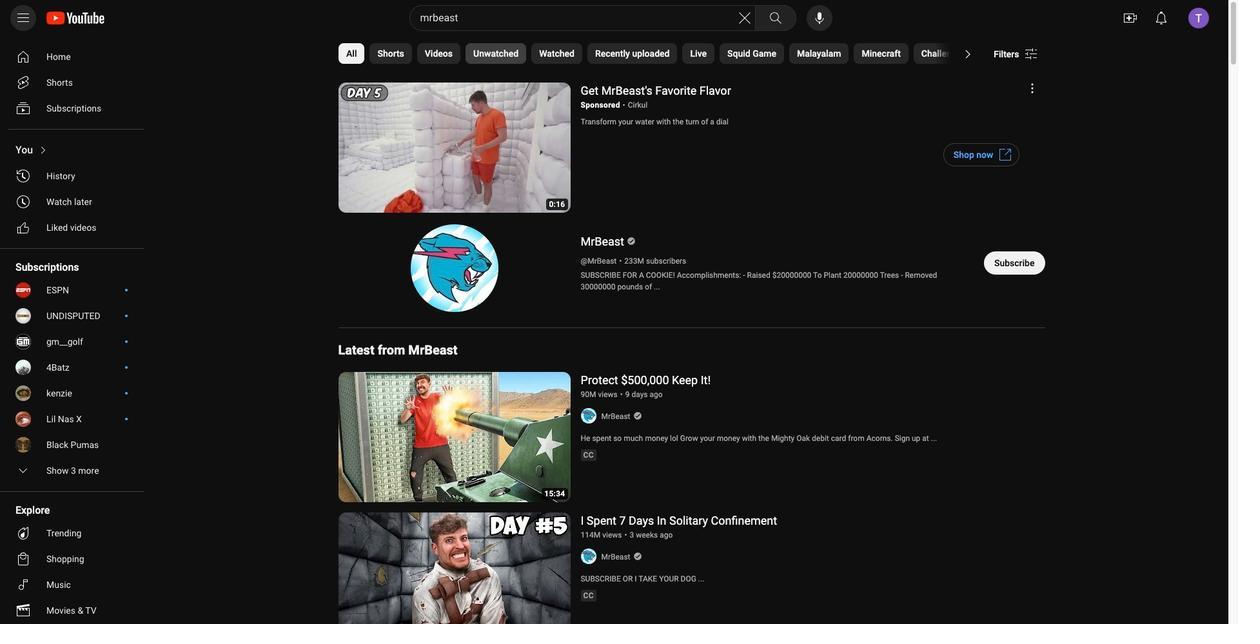 Task type: locate. For each thing, give the bounding box(es) containing it.
tab list
[[338, 38, 1204, 69]]

2 go to channel image from the top
[[581, 549, 596, 564]]

option
[[8, 44, 139, 70], [8, 70, 139, 95], [8, 95, 139, 121], [8, 137, 139, 163], [8, 163, 139, 189], [8, 189, 139, 215], [8, 215, 139, 241], [8, 432, 139, 458], [8, 458, 139, 484], [8, 520, 139, 546], [8, 546, 139, 572], [8, 572, 139, 598], [8, 598, 139, 624]]

0 vertical spatial go to channel image
[[581, 408, 596, 424]]

go to channel image
[[581, 408, 596, 424], [581, 549, 596, 564]]

5 option from the top
[[8, 163, 139, 189]]

Search text field
[[420, 10, 737, 26]]

1 go to channel image from the top
[[581, 408, 596, 424]]

gm__golf. new content available. option
[[8, 329, 139, 355]]

16 seconds element
[[549, 201, 565, 208]]

6 option from the top
[[8, 189, 139, 215]]

1 vertical spatial go to channel image
[[581, 549, 596, 564]]

10 option from the top
[[8, 520, 139, 546]]

4 option from the top
[[8, 137, 139, 163]]

None text field
[[954, 150, 993, 160], [994, 258, 1035, 268], [954, 150, 993, 160], [994, 258, 1035, 268]]

protect $500,000 keep it! by mrbeast 90,730,994 views 9 days ago 15 minutes element
[[581, 373, 711, 387]]

11 option from the top
[[8, 546, 139, 572]]

go to channel image for i spent 7 days in solitary confinement by mrbeast 114,147,572 views 3 weeks ago 20 minutes element
[[581, 549, 596, 564]]

i spent 7 days in solitary confinement by mrbeast 114,147,572 views 3 weeks ago 20 minutes element
[[581, 514, 777, 527]]

2 option from the top
[[8, 70, 139, 95]]

1 option from the top
[[8, 44, 139, 70]]

None text field
[[994, 49, 1019, 59]]

None search field
[[386, 5, 799, 31]]

avatar image image
[[1189, 8, 1209, 28]]



Task type: describe. For each thing, give the bounding box(es) containing it.
13 option from the top
[[8, 598, 139, 624]]

15 minutes, 34 seconds element
[[544, 490, 565, 498]]

12 option from the top
[[8, 572, 139, 598]]

lil nas x. new content available. option
[[8, 406, 139, 432]]

kenzie. new content available. option
[[8, 380, 139, 406]]

9 option from the top
[[8, 458, 139, 484]]

espn. new content available. option
[[8, 277, 139, 303]]

go to channel image for protect $500,000 keep it! by mrbeast 90,730,994 views 9 days ago 15 minutes element
[[581, 408, 596, 424]]

7 option from the top
[[8, 215, 139, 241]]

4batz. new content available. option
[[8, 355, 139, 380]]

3 option from the top
[[8, 95, 139, 121]]

8 option from the top
[[8, 432, 139, 458]]

undisputed. new content available. option
[[8, 303, 139, 329]]



Task type: vqa. For each thing, say whether or not it's contained in the screenshot.
the 'regarding'
no



